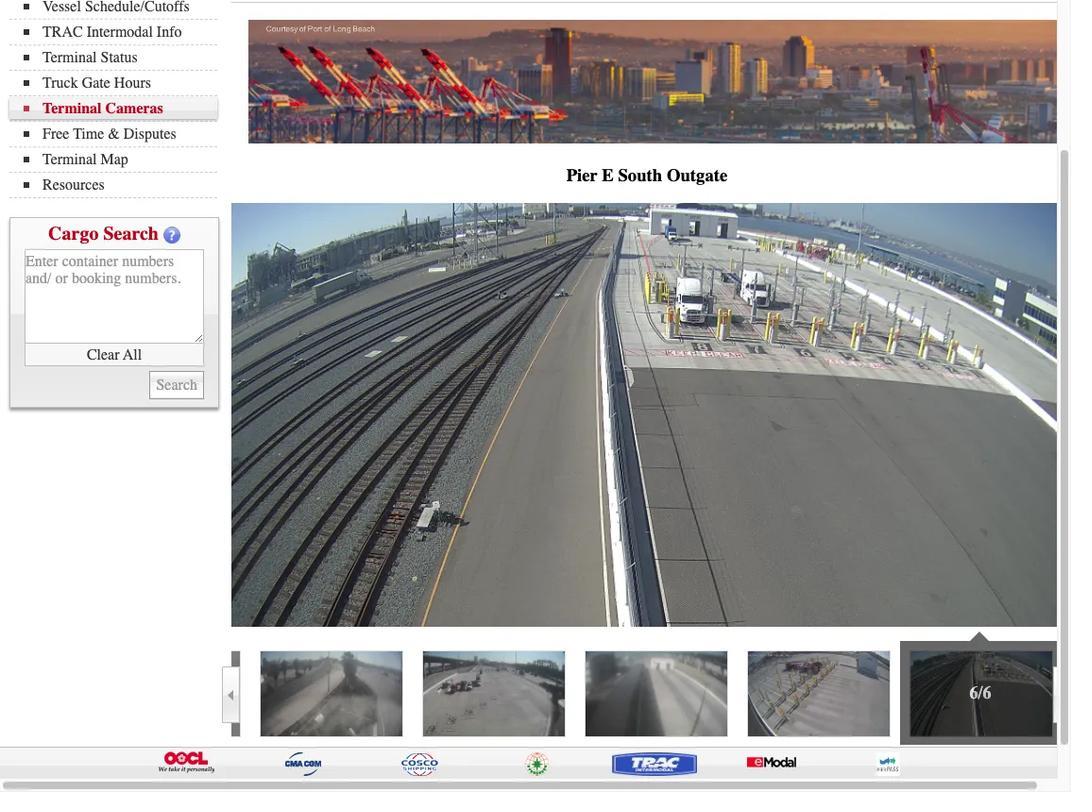 Task type: vqa. For each thing, say whether or not it's contained in the screenshot.
ACCEPT button
no



Task type: locate. For each thing, give the bounding box(es) containing it.
None submit
[[150, 371, 204, 400]]

6/6
[[970, 683, 991, 704]]

0 vertical spatial terminal
[[43, 49, 97, 66]]

resources link
[[24, 177, 217, 194]]

terminal
[[43, 49, 97, 66], [43, 100, 102, 117], [43, 151, 97, 168]]

menu bar
[[9, 0, 227, 198]]

truck gate hours link
[[24, 75, 217, 92]]

terminal up 'resources'
[[43, 151, 97, 168]]

clear all
[[87, 346, 142, 363]]

pier e south outgate
[[566, 165, 728, 186]]

terminal down truck
[[43, 100, 102, 117]]

terminal down trac
[[43, 49, 97, 66]]

1 vertical spatial terminal
[[43, 100, 102, 117]]

info
[[157, 24, 182, 41]]

status
[[101, 49, 138, 66]]

pier
[[566, 165, 598, 186]]

time
[[73, 126, 104, 143]]

3 terminal from the top
[[43, 151, 97, 168]]

2 vertical spatial terminal
[[43, 151, 97, 168]]

resources
[[43, 177, 105, 194]]

all
[[123, 346, 142, 363]]

Enter container numbers and/ or booking numbers.  text field
[[25, 249, 204, 344]]

cameras
[[105, 100, 163, 117]]

terminal status link
[[24, 49, 217, 66]]

trac intermodal info link
[[24, 24, 217, 41]]



Task type: describe. For each thing, give the bounding box(es) containing it.
trac
[[43, 24, 83, 41]]

disputes
[[124, 126, 176, 143]]

free
[[43, 126, 69, 143]]

trac intermodal info terminal status truck gate hours terminal cameras free time & disputes terminal map resources
[[43, 24, 182, 194]]

truck
[[43, 75, 78, 92]]

&
[[108, 126, 120, 143]]

hours
[[114, 75, 151, 92]]

gate
[[82, 75, 110, 92]]

menu bar containing trac intermodal info
[[9, 0, 227, 198]]

search
[[103, 223, 159, 245]]

e
[[602, 165, 614, 186]]

terminal map link
[[24, 151, 217, 168]]

cargo
[[48, 223, 99, 245]]

terminal cameras link
[[24, 100, 217, 117]]

2 terminal from the top
[[43, 100, 102, 117]]

clear
[[87, 346, 120, 363]]

south
[[618, 165, 662, 186]]

map
[[101, 151, 128, 168]]

free time & disputes link
[[24, 126, 217, 143]]

outgate
[[667, 165, 728, 186]]

intermodal
[[87, 24, 153, 41]]

1 terminal from the top
[[43, 49, 97, 66]]

clear all button
[[25, 344, 204, 367]]

cargo search
[[48, 223, 159, 245]]



